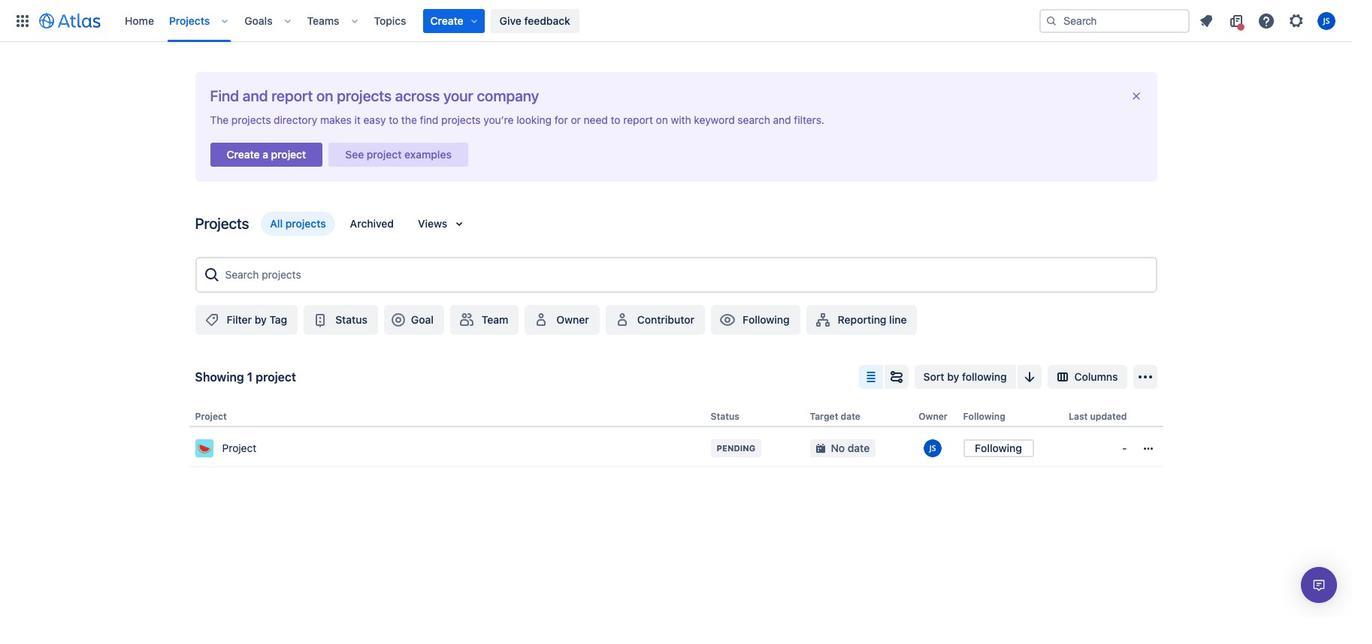Task type: locate. For each thing, give the bounding box(es) containing it.
1 vertical spatial and
[[773, 114, 791, 126]]

create
[[430, 14, 464, 27], [227, 148, 260, 161]]

0 horizontal spatial on
[[316, 87, 333, 104]]

no date
[[831, 442, 870, 455]]

0 horizontal spatial status
[[335, 313, 368, 326]]

updated
[[1090, 411, 1127, 422]]

project
[[195, 411, 227, 422], [222, 442, 257, 455]]

create inside dropdown button
[[430, 14, 464, 27]]

1 to from the left
[[389, 114, 399, 126]]

on up makes
[[316, 87, 333, 104]]

0 vertical spatial following
[[743, 313, 790, 326]]

0 vertical spatial date
[[841, 411, 861, 422]]

banner
[[0, 0, 1352, 42]]

following
[[962, 371, 1007, 383]]

status right status image
[[335, 313, 368, 326]]

examples
[[405, 148, 452, 161]]

0 vertical spatial create
[[430, 14, 464, 27]]

0 horizontal spatial following button
[[711, 305, 800, 335]]

all projects
[[270, 217, 326, 230]]

topics link
[[370, 9, 411, 33]]

report up directory on the left of the page
[[271, 87, 313, 104]]

need
[[584, 114, 608, 126]]

Search projects field
[[221, 262, 1150, 289]]

date for no date
[[848, 442, 870, 455]]

banner containing home
[[0, 0, 1352, 42]]

1 horizontal spatial on
[[656, 114, 668, 126]]

goals link
[[240, 9, 277, 33]]

display as list image
[[862, 368, 880, 386]]

to
[[389, 114, 399, 126], [611, 114, 621, 126]]

tag image
[[203, 311, 221, 329]]

you're
[[484, 114, 514, 126]]

1 horizontal spatial status
[[711, 411, 740, 422]]

1 vertical spatial project
[[222, 442, 257, 455]]

status inside button
[[335, 313, 368, 326]]

1 vertical spatial by
[[947, 371, 960, 383]]

date right target
[[841, 411, 861, 422]]

1 vertical spatial status
[[711, 411, 740, 422]]

projects right the the at the left top
[[232, 114, 271, 126]]

project
[[271, 148, 306, 161], [367, 148, 402, 161], [256, 371, 296, 384]]

projects
[[337, 87, 392, 104], [232, 114, 271, 126], [441, 114, 481, 126], [286, 217, 326, 230]]

views
[[418, 217, 447, 230]]

all projects button
[[261, 212, 335, 236]]

goal
[[411, 313, 434, 326]]

tag
[[269, 313, 287, 326]]

date right no
[[848, 442, 870, 455]]

1 vertical spatial on
[[656, 114, 668, 126]]

search image
[[1046, 15, 1058, 27]]

1 vertical spatial create
[[227, 148, 260, 161]]

contributor
[[637, 313, 695, 326]]

owner
[[557, 313, 589, 326], [919, 411, 948, 422]]

by right sort
[[947, 371, 960, 383]]

project right see at top
[[367, 148, 402, 161]]

status button
[[304, 305, 378, 335]]

create a project button
[[210, 138, 323, 171]]

0 horizontal spatial create
[[227, 148, 260, 161]]

following button
[[711, 305, 800, 335], [963, 440, 1034, 458]]

on left with
[[656, 114, 668, 126]]

date
[[841, 411, 861, 422], [848, 442, 870, 455]]

company
[[477, 87, 539, 104]]

filter by tag
[[227, 313, 287, 326]]

team button
[[450, 305, 519, 335]]

1 horizontal spatial to
[[611, 114, 621, 126]]

reporting line button
[[806, 305, 918, 335]]

project down showing 1 project
[[222, 442, 257, 455]]

1 horizontal spatial owner
[[919, 411, 948, 422]]

to left the
[[389, 114, 399, 126]]

projects up search projects image
[[195, 215, 249, 232]]

target
[[810, 411, 839, 422]]

1
[[247, 371, 253, 384]]

home
[[125, 14, 154, 27]]

no
[[831, 442, 845, 455]]

to right need
[[611, 114, 621, 126]]

status up pending on the right
[[711, 411, 740, 422]]

target date
[[810, 411, 861, 422]]

and right 'find'
[[243, 87, 268, 104]]

projects inside projects link
[[169, 14, 210, 27]]

create right topics
[[430, 14, 464, 27]]

search
[[738, 114, 770, 126]]

by left the tag
[[255, 313, 267, 326]]

projects link
[[165, 9, 214, 33]]

top element
[[9, 0, 1040, 42]]

0 vertical spatial following button
[[711, 305, 800, 335]]

1 horizontal spatial and
[[773, 114, 791, 126]]

sort by following
[[924, 371, 1007, 383]]

views button
[[409, 212, 478, 236]]

by
[[255, 313, 267, 326], [947, 371, 960, 383]]

projects right all
[[286, 217, 326, 230]]

by inside popup button
[[947, 371, 960, 383]]

makes
[[320, 114, 352, 126]]

all
[[270, 217, 283, 230]]

0 vertical spatial and
[[243, 87, 268, 104]]

archived
[[350, 217, 394, 230]]

0 horizontal spatial owner
[[557, 313, 589, 326]]

easy
[[364, 114, 386, 126]]

archived button
[[341, 212, 403, 236]]

topics
[[374, 14, 406, 27]]

give feedback button
[[491, 9, 580, 33]]

columns button
[[1048, 365, 1127, 389]]

find
[[210, 87, 239, 104]]

2 to from the left
[[611, 114, 621, 126]]

0 horizontal spatial to
[[389, 114, 399, 126]]

by for filter
[[255, 313, 267, 326]]

create left a
[[227, 148, 260, 161]]

team
[[482, 313, 509, 326]]

1 vertical spatial following button
[[963, 440, 1034, 458]]

0 horizontal spatial by
[[255, 313, 267, 326]]

create inside button
[[227, 148, 260, 161]]

create for create
[[430, 14, 464, 27]]

0 vertical spatial projects
[[169, 14, 210, 27]]

0 vertical spatial report
[[271, 87, 313, 104]]

status
[[335, 313, 368, 326], [711, 411, 740, 422]]

project inside create a project button
[[271, 148, 306, 161]]

with
[[671, 114, 691, 126]]

and left the filters. at the right of page
[[773, 114, 791, 126]]

or
[[571, 114, 581, 126]]

report
[[271, 87, 313, 104], [623, 114, 653, 126]]

project right 1
[[256, 371, 296, 384]]

home link
[[120, 9, 159, 33]]

filter
[[227, 313, 252, 326]]

it
[[354, 114, 361, 126]]

your
[[443, 87, 473, 104]]

settings image
[[1288, 12, 1306, 30]]

and
[[243, 87, 268, 104], [773, 114, 791, 126]]

0 vertical spatial status
[[335, 313, 368, 326]]

by for sort
[[947, 371, 960, 383]]

1 vertical spatial report
[[623, 114, 653, 126]]

project link
[[195, 440, 705, 458]]

report right need
[[623, 114, 653, 126]]

last
[[1069, 411, 1088, 422]]

1 horizontal spatial create
[[430, 14, 464, 27]]

1 vertical spatial date
[[848, 442, 870, 455]]

1 horizontal spatial by
[[947, 371, 960, 383]]

projects right 'home'
[[169, 14, 210, 27]]

see project examples
[[345, 148, 452, 161]]

0 vertical spatial owner
[[557, 313, 589, 326]]

projects
[[169, 14, 210, 27], [195, 215, 249, 232]]

0 vertical spatial by
[[255, 313, 267, 326]]

owner inside button
[[557, 313, 589, 326]]

the
[[401, 114, 417, 126]]

following
[[743, 313, 790, 326], [963, 411, 1006, 422], [975, 442, 1022, 455]]

on
[[316, 87, 333, 104], [656, 114, 668, 126]]

by inside button
[[255, 313, 267, 326]]

project right a
[[271, 148, 306, 161]]

project down the "showing"
[[195, 411, 227, 422]]

create for create a project
[[227, 148, 260, 161]]

notifications image
[[1198, 12, 1216, 30]]



Task type: describe. For each thing, give the bounding box(es) containing it.
projects inside button
[[286, 217, 326, 230]]

-
[[1122, 442, 1127, 455]]

create a project
[[227, 148, 306, 161]]

2 vertical spatial following
[[975, 442, 1022, 455]]

teams link
[[303, 9, 344, 33]]

help image
[[1258, 12, 1276, 30]]

columns
[[1075, 371, 1118, 383]]

pending
[[717, 444, 756, 453]]

showing 1 project
[[195, 371, 296, 384]]

0 horizontal spatial and
[[243, 87, 268, 104]]

looking
[[517, 114, 552, 126]]

close banner image
[[1130, 90, 1142, 102]]

project inside see project examples 'button'
[[367, 148, 402, 161]]

give feedback
[[500, 14, 570, 27]]

reporting line
[[838, 313, 907, 326]]

keyword
[[694, 114, 735, 126]]

create button
[[423, 9, 485, 33]]

status image
[[311, 311, 329, 329]]

contributor button
[[606, 305, 705, 335]]

filter by tag button
[[195, 305, 298, 335]]

account image
[[1318, 12, 1336, 30]]

Search field
[[1040, 9, 1190, 33]]

give
[[500, 14, 522, 27]]

reporting
[[838, 313, 887, 326]]

following image
[[719, 311, 737, 329]]

projects up the it
[[337, 87, 392, 104]]

see
[[345, 148, 364, 161]]

feedback
[[524, 14, 570, 27]]

goals
[[245, 14, 273, 27]]

directory
[[274, 114, 317, 126]]

more options image
[[1136, 368, 1154, 386]]

open intercom messenger image
[[1310, 577, 1328, 595]]

sort
[[924, 371, 945, 383]]

teams
[[307, 14, 339, 27]]

1 vertical spatial following
[[963, 411, 1006, 422]]

display as timeline image
[[888, 368, 906, 386]]

owner button
[[525, 305, 600, 335]]

project for create a project
[[271, 148, 306, 161]]

search projects image
[[203, 266, 221, 284]]

0 vertical spatial project
[[195, 411, 227, 422]]

across
[[395, 87, 440, 104]]

last updated
[[1069, 411, 1127, 422]]

the projects directory makes it easy to the find projects you're looking for or need to report on with keyword search and filters.
[[210, 114, 825, 126]]

a
[[263, 148, 268, 161]]

see project examples button
[[329, 138, 468, 171]]

goal button
[[384, 305, 444, 335]]

projects down your
[[441, 114, 481, 126]]

sort by following button
[[915, 365, 1016, 389]]

the
[[210, 114, 229, 126]]

for
[[555, 114, 568, 126]]

0 horizontal spatial report
[[271, 87, 313, 104]]

project for showing 1 project
[[256, 371, 296, 384]]

1 horizontal spatial following button
[[963, 440, 1034, 458]]

1 vertical spatial projects
[[195, 215, 249, 232]]

showing
[[195, 371, 244, 384]]

line
[[889, 313, 907, 326]]

switch to... image
[[14, 12, 32, 30]]

1 vertical spatial owner
[[919, 411, 948, 422]]

filters.
[[794, 114, 825, 126]]

find
[[420, 114, 439, 126]]

reverse sort order image
[[1021, 368, 1039, 386]]

find and report on projects across your company
[[210, 87, 539, 104]]

1 horizontal spatial report
[[623, 114, 653, 126]]

0 vertical spatial on
[[316, 87, 333, 104]]

date for target date
[[841, 411, 861, 422]]



Task type: vqa. For each thing, say whether or not it's contained in the screenshot.
the rightmost Owner
yes



